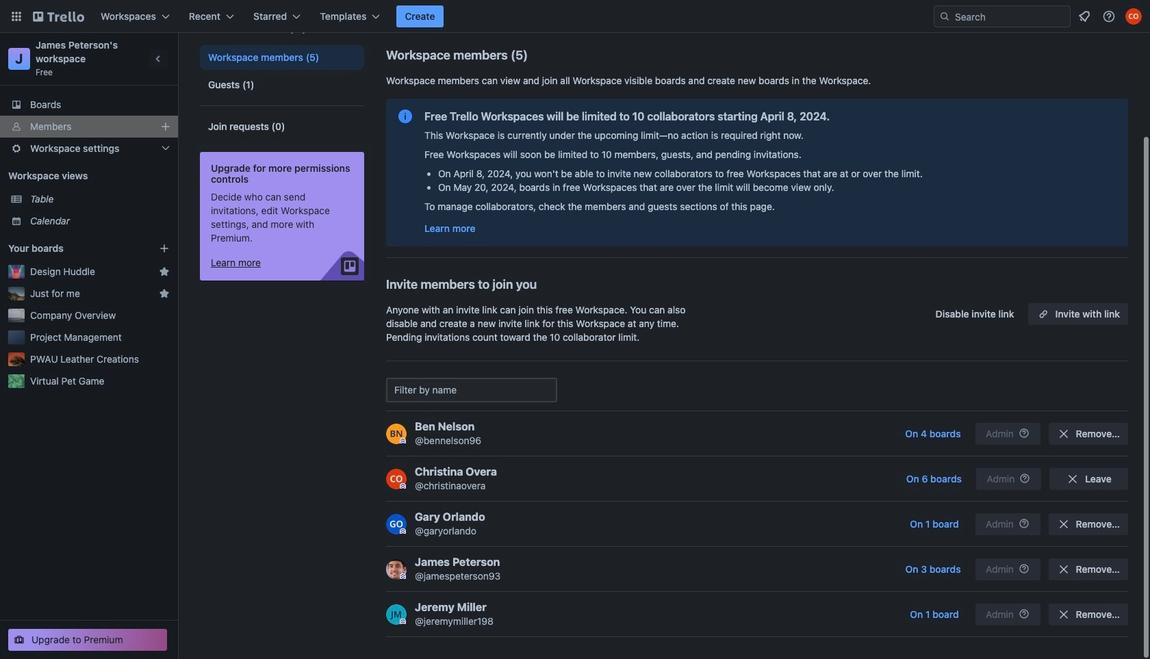 Task type: locate. For each thing, give the bounding box(es) containing it.
christina overa (christinaovera) image up gary orlando (garyorlando) icon
[[386, 469, 407, 489]]

christina overa (christinaovera) image right open information menu icon
[[1126, 8, 1142, 25]]

this member is an admin of this workspace. image down james peterson (jamespeterson93) image
[[400, 619, 406, 625]]

this member is an admin of this workspace. image up this member is an admin of this workspace. icon
[[400, 438, 406, 444]]

2 this member is an admin of this workspace. image from the top
[[400, 528, 406, 534]]

3 this member is an admin of this workspace. image from the top
[[400, 573, 406, 580]]

1 this member is an admin of this workspace. image from the top
[[400, 438, 406, 444]]

1 vertical spatial starred icon image
[[159, 288, 170, 299]]

starred icon image
[[159, 266, 170, 277], [159, 288, 170, 299]]

this member is an admin of this workspace. image
[[400, 483, 406, 489]]

primary element
[[0, 0, 1150, 33]]

this member is an admin of this workspace. image up jeremy miller (jeremymiller198) icon
[[400, 573, 406, 580]]

4 this member is an admin of this workspace. image from the top
[[400, 619, 406, 625]]

add board image
[[159, 243, 170, 254]]

this member is an admin of this workspace. image for james peterson (jamespeterson93) image
[[400, 573, 406, 580]]

1 horizontal spatial christina overa (christinaovera) image
[[1126, 8, 1142, 25]]

workspace navigation collapse icon image
[[149, 49, 168, 68]]

0 vertical spatial starred icon image
[[159, 266, 170, 277]]

this member is an admin of this workspace. image for 'ben nelson (bennelson96)' image
[[400, 438, 406, 444]]

1 vertical spatial christina overa (christinaovera) image
[[386, 469, 407, 489]]

ben nelson (bennelson96) image
[[386, 424, 407, 444]]

this member is an admin of this workspace. image
[[400, 438, 406, 444], [400, 528, 406, 534], [400, 573, 406, 580], [400, 619, 406, 625]]

this member is an admin of this workspace. image for jeremy miller (jeremymiller198) icon
[[400, 619, 406, 625]]

gary orlando (garyorlando) image
[[386, 514, 407, 534]]

this member is an admin of this workspace. image up james peterson (jamespeterson93) image
[[400, 528, 406, 534]]

jeremy miller (jeremymiller198) image
[[386, 604, 407, 625]]

back to home image
[[33, 5, 84, 27]]

christina overa (christinaovera) image
[[1126, 8, 1142, 25], [386, 469, 407, 489]]



Task type: vqa. For each thing, say whether or not it's contained in the screenshot.
the Christina Overa (christinaovera) image to the top
yes



Task type: describe. For each thing, give the bounding box(es) containing it.
2 starred icon image from the top
[[159, 288, 170, 299]]

Search field
[[950, 7, 1070, 26]]

search image
[[939, 11, 950, 22]]

this member is an admin of this workspace. image for gary orlando (garyorlando) icon
[[400, 528, 406, 534]]

open information menu image
[[1102, 10, 1116, 23]]

0 vertical spatial christina overa (christinaovera) image
[[1126, 8, 1142, 25]]

0 horizontal spatial christina overa (christinaovera) image
[[386, 469, 407, 489]]

your boards with 6 items element
[[8, 240, 138, 257]]

0 notifications image
[[1076, 8, 1093, 25]]

james peterson (jamespeterson93) image
[[386, 559, 407, 580]]

Filter by name text field
[[386, 378, 557, 403]]

1 starred icon image from the top
[[159, 266, 170, 277]]



